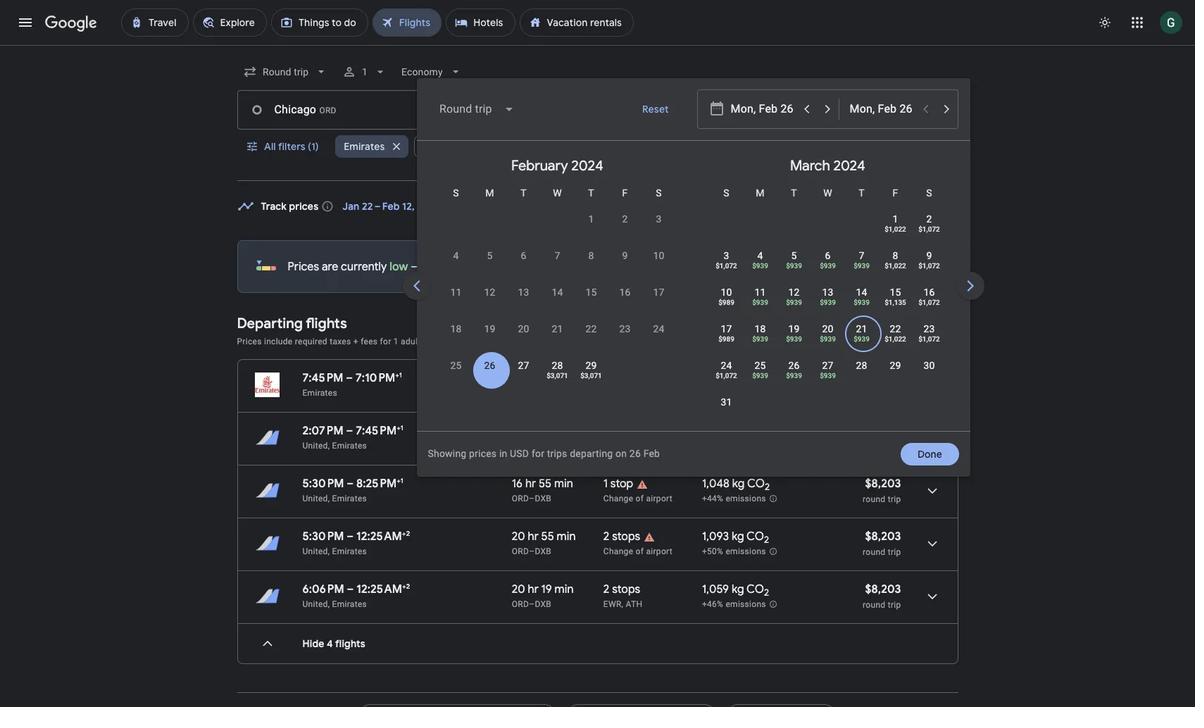 Task type: vqa. For each thing, say whether or not it's contained in the screenshot.
top 'Blackburn'
no



Task type: locate. For each thing, give the bounding box(es) containing it.
min for 20 hr 19 min
[[555, 582, 574, 597]]

26 inside 26 $939
[[788, 360, 800, 371]]

1 5 from the left
[[487, 250, 493, 261]]

$1,135
[[885, 299, 906, 306]]

find the best price region
[[237, 192, 958, 229]]

14 inside 14 $939
[[856, 287, 867, 298]]

0 horizontal spatial 15
[[586, 287, 597, 298]]

0 horizontal spatial f
[[622, 187, 628, 199]]

5 inside 5 $939
[[791, 250, 797, 261]]

tue, feb 27 element
[[518, 358, 529, 373]]

, 939 us dollars element for 7
[[854, 262, 870, 270]]

$939 for 18
[[752, 335, 768, 343]]

0 horizontal spatial 12
[[484, 287, 496, 298]]

+
[[353, 337, 358, 347], [395, 370, 399, 380], [397, 423, 401, 432], [397, 476, 401, 485], [402, 529, 406, 538], [402, 582, 406, 591]]

28 inside 28 $3,071
[[552, 360, 563, 371]]

2 stops flight. element down layover (1 of 1) is a 2 hr 15 min layover in new york. transfer here from laguardia airport to john f. kennedy international airport. element
[[603, 530, 640, 546]]

, 939 us dollars element for 6
[[820, 262, 836, 270]]

1 horizontal spatial 14
[[856, 287, 867, 298]]

, 939 us dollars element up thu, mar 28 element in the bottom right of the page
[[854, 335, 870, 343]]

dxb inside 20 hr 19 min ord – dxb
[[535, 599, 551, 609]]

wed, feb 14 element
[[552, 285, 563, 299]]

2 stops flight. element
[[603, 530, 640, 546], [603, 582, 640, 599]]

0 vertical spatial $1,022
[[885, 225, 906, 233]]

2 of from the top
[[636, 547, 644, 556]]

1 horizontal spatial prices
[[469, 448, 497, 459]]

change down "2 stops"
[[603, 547, 633, 556]]

1 united, from the top
[[302, 441, 330, 451]]

thu, feb 1 element
[[588, 212, 594, 226]]

emirates for 19 hr 38 min
[[332, 441, 367, 451]]

, 939 us dollars element for 20
[[820, 335, 836, 343]]

1 inside '5:30 pm – 8:25 pm + 1'
[[401, 476, 404, 485]]

+ inside 7:45 pm – 7:10 pm + 1
[[395, 370, 399, 380]]

29 for 29
[[890, 360, 901, 371]]

layover (1 of 1) is a 2 hr 3 min layover at george bush intercontinental airport in houston. element
[[603, 440, 695, 451]]

1 vertical spatial , 989 us dollars element
[[718, 335, 734, 343]]

$8,203 for 1,093
[[865, 530, 901, 544]]

+ for 19 hr 38 min
[[397, 423, 401, 432]]

trip for 1,059
[[888, 600, 901, 610]]

28 inside button
[[856, 360, 867, 371]]

ord inside 20 hr 19 min ord – dxb
[[512, 599, 529, 609]]

10 for 10
[[653, 250, 665, 261]]

1 vertical spatial change
[[603, 547, 633, 556]]

2 , 1022 us dollars element from the top
[[885, 262, 906, 270]]

4400 US dollars text field
[[863, 424, 901, 438]]

2 ord from the top
[[512, 441, 529, 451]]

price graph
[[890, 199, 944, 211]]

19 inside 19 hr 38 min ord – dxb
[[512, 424, 523, 438]]

1 inside popup button
[[362, 66, 368, 77]]

9 for 9
[[622, 250, 628, 261]]

7 left thu, feb 8 element
[[555, 250, 560, 261]]

1 stop
[[603, 477, 633, 491]]

0 horizontal spatial 18
[[450, 323, 462, 335]]

1 horizontal spatial 8
[[893, 250, 898, 261]]

1 button
[[337, 55, 393, 89]]

29 inside 29 $3,071
[[586, 360, 597, 371]]

+50% emissions
[[702, 547, 766, 557]]

any dates
[[502, 200, 550, 212]]

1 round from the top
[[863, 442, 886, 451]]

2 vertical spatial $1,022
[[885, 335, 906, 343]]

2 m from the left
[[756, 187, 765, 199]]

m inside february 2024 row group
[[485, 187, 494, 199]]

1 $3,071 from the left
[[547, 372, 568, 380]]

, 1072 us dollars element for 24
[[716, 372, 737, 380]]

mon, feb 19 element
[[484, 322, 496, 336]]

4 inside 4 $939
[[757, 250, 763, 261]]

emissions down 1,093 kg co 2
[[726, 547, 766, 557]]

4 emissions from the top
[[726, 599, 766, 609]]

2 , 3071 us dollars element from the left
[[580, 372, 602, 380]]

taxes
[[330, 337, 351, 347]]

14 for 14
[[552, 287, 563, 298]]

$939 left 28 button
[[820, 372, 836, 380]]

0 vertical spatial , 989 us dollars element
[[718, 299, 734, 306]]

1 vertical spatial 12:25 am
[[356, 582, 402, 597]]

1 horizontal spatial 11
[[755, 287, 766, 298]]

0 horizontal spatial 17
[[653, 287, 665, 298]]

2 5:30 pm from the top
[[302, 530, 344, 544]]

$989 up sun, mar 17 "element"
[[718, 299, 734, 306]]

20 inside 20 hr 55 min ord – dxb
[[512, 530, 525, 544]]

27 button
[[507, 358, 541, 392]]

1 vertical spatial flights
[[335, 637, 365, 650]]

20 down 16 hr 55 min ord – dxb on the left of page
[[512, 530, 525, 544]]

round inside $4,400 round trip
[[863, 442, 886, 451]]

airport
[[646, 494, 673, 504], [646, 547, 673, 556]]

1 horizontal spatial 4
[[453, 250, 459, 261]]

0 horizontal spatial prices
[[289, 200, 319, 212]]

1 vertical spatial $1,022
[[885, 262, 906, 270]]

sun, feb 25 element
[[450, 358, 462, 373]]

3 right fri, feb 2 element
[[656, 213, 662, 225]]

26 inside button
[[484, 360, 496, 371]]

min inside 1 stop 2 hr 3 min iah
[[628, 441, 643, 451]]

$939 up tue, mar 12 element
[[786, 262, 802, 270]]

, 939 us dollars element up mon, mar 18 "element" in the top of the page
[[752, 299, 768, 306]]

9 down "2" "button" at the right of page
[[622, 250, 628, 261]]

2 15 from the left
[[890, 287, 901, 298]]

– inside 7:45 pm – 7:10 pm + 1
[[346, 371, 353, 385]]

min inside 19 hr 38 min ord – dxb
[[554, 424, 573, 438]]

4 ord from the top
[[512, 547, 529, 556]]

hr for 20 hr 55 min
[[528, 530, 539, 544]]

2 22 from the left
[[890, 323, 901, 335]]

2024 inside find the best price region
[[417, 200, 441, 212]]

5:30 pm down departure time: 2:07 pm. text field
[[302, 477, 344, 491]]

12,
[[402, 200, 415, 212]]

$8,203 round trip for 1,059
[[863, 582, 901, 610]]

, 939 us dollars element for 27
[[820, 372, 836, 380]]

15 button
[[574, 285, 608, 319]]

0 vertical spatial 55
[[539, 477, 552, 491]]

kg inside 1,059 kg co 2
[[732, 582, 744, 597]]

united, emirates for 20 hr 55 min
[[302, 547, 367, 556]]

1 2 stops flight. element from the top
[[603, 530, 640, 546]]

$989 for 17
[[718, 335, 734, 343]]

ewr
[[603, 599, 622, 609]]

—
[[411, 260, 421, 274]]

2024 right 12,
[[417, 200, 441, 212]]

17 inside button
[[653, 287, 665, 298]]

18 inside "18 $939"
[[755, 323, 766, 335]]

21 down 14 $939
[[856, 323, 867, 335]]

1 27 from the left
[[518, 360, 529, 371]]

, 1072 us dollars element for 23
[[919, 335, 940, 343]]

f up fri, mar 1 element
[[893, 187, 898, 199]]

17
[[653, 287, 665, 298], [721, 323, 732, 335]]

1 horizontal spatial price
[[890, 199, 914, 211]]

1 horizontal spatial 16
[[619, 287, 631, 298]]

emissions inside 946 kg co 2 +30% emissions
[[726, 388, 766, 398]]

3 united, from the top
[[302, 547, 330, 556]]

min inside 20 hr 55 min ord – dxb
[[557, 530, 576, 544]]

1 horizontal spatial 23
[[924, 323, 935, 335]]

, 939 us dollars element for 21
[[854, 335, 870, 343]]

, 939 us dollars element up wed, mar 27 element
[[820, 335, 836, 343]]

s
[[453, 187, 459, 199], [656, 187, 662, 199], [723, 187, 729, 199], [926, 187, 932, 199]]

1 5:30 pm from the top
[[302, 477, 344, 491]]

thu, mar 28 element
[[856, 358, 867, 373]]

1 vertical spatial $8,203 round trip
[[863, 530, 901, 557]]

6:06 pm
[[302, 582, 344, 597]]

0 horizontal spatial 10
[[653, 250, 665, 261]]

2 f from the left
[[893, 187, 898, 199]]

2 inside 2 $1,072
[[926, 213, 932, 225]]

15 inside button
[[586, 287, 597, 298]]

2 6 from the left
[[825, 250, 831, 261]]

, 1072 us dollars element for 16
[[919, 299, 940, 306]]

11 down 4 $939
[[755, 287, 766, 298]]

1 horizontal spatial 9
[[926, 250, 932, 261]]

$1,072 for 2
[[919, 225, 940, 233]]

, 939 us dollars element for 25
[[752, 372, 768, 380]]

adult.
[[401, 337, 423, 347]]

5 $939
[[786, 250, 802, 270]]

co inside 4,945 kg co 2
[[748, 424, 766, 438]]

change of airport for 1 stop
[[603, 494, 673, 504]]

None search field
[[237, 55, 1195, 477]]

, 939 us dollars element right view on the top of page
[[854, 262, 870, 270]]

55 inside 20 hr 55 min ord – dxb
[[541, 530, 554, 544]]

round down 8203 us dollars text box
[[863, 547, 886, 557]]

stop inside 1 stop 2 hr 3 min iah
[[611, 424, 633, 438]]

0 horizontal spatial 27
[[518, 360, 529, 371]]

f inside row group
[[622, 187, 628, 199]]

wed, mar 27 element
[[822, 358, 834, 373]]

8 inside 8 $1,022
[[893, 250, 898, 261]]

1 vertical spatial departure time: 5:30 pm. text field
[[302, 530, 344, 544]]

3 for 3
[[656, 213, 662, 225]]

0 horizontal spatial 22
[[586, 323, 597, 335]]

2 14 from the left
[[856, 287, 867, 298]]

11 down 4 button
[[450, 287, 462, 298]]

w down the february 2024
[[553, 187, 562, 199]]

0 horizontal spatial 4
[[327, 637, 333, 650]]

2 inside 6:06 pm – 12:25 am + 2
[[406, 582, 410, 591]]

13 down 6 button
[[518, 287, 529, 298]]

– right 6:06 pm
[[347, 582, 354, 597]]

ord down the total duration 20 hr 55 min. element
[[512, 547, 529, 556]]

23
[[619, 323, 631, 335], [924, 323, 935, 335]]

21 inside "21 $939"
[[856, 323, 867, 335]]

round down $8,203 text box
[[863, 600, 886, 610]]

1 stop flight. element
[[603, 424, 633, 440], [603, 477, 633, 493]]

sun, mar 3 element
[[724, 249, 729, 263]]

22 inside 22 $1,022
[[890, 323, 901, 335]]

1 vertical spatial , 1022 us dollars element
[[885, 262, 906, 270]]

4 for 4
[[453, 250, 459, 261]]

2 vertical spatial , 1022 us dollars element
[[885, 335, 906, 343]]

3 $8,203 from the top
[[865, 582, 901, 597]]

next image
[[953, 269, 987, 303]]

sun, feb 11 element
[[450, 285, 462, 299]]

change
[[603, 494, 633, 504], [603, 547, 633, 556]]

2 12 from the left
[[788, 287, 800, 298]]

0 vertical spatial prices
[[288, 260, 319, 274]]

Arrival time: 12:25 AM on  Wednesday, January 24. text field
[[356, 582, 410, 597]]

fri, mar 29 element
[[890, 358, 901, 373]]

23 down 16 $1,072
[[924, 323, 935, 335]]

3 $1,022 from the top
[[885, 335, 906, 343]]

2 12:25 am from the top
[[356, 582, 402, 597]]

1 6 from the left
[[521, 250, 526, 261]]

4 for 4 $939
[[757, 250, 763, 261]]

1 horizontal spatial 21
[[856, 323, 867, 335]]

trip inside $4,400 round trip
[[888, 442, 901, 451]]

Arrival time: 7:45 PM on  Tuesday, January 23. text field
[[356, 423, 403, 438]]

airports
[[817, 140, 854, 153]]

1,059
[[702, 582, 729, 597]]

$939 for 21
[[854, 335, 870, 343]]

emissions down 1,048 kg co 2 on the right of the page
[[726, 494, 766, 504]]

7
[[555, 250, 560, 261], [859, 250, 865, 261]]

emirates down '5:30 pm – 8:25 pm + 1'
[[332, 494, 367, 504]]

prices left learn more about tracked prices icon
[[289, 200, 319, 212]]

1 1 stop flight. element from the top
[[603, 424, 633, 440]]

0 horizontal spatial 23
[[619, 323, 631, 335]]

19
[[484, 323, 496, 335], [788, 323, 800, 335], [512, 424, 523, 438], [541, 582, 552, 597]]

reset button
[[625, 92, 686, 126]]

22 down , 1135 us dollars 'element'
[[890, 323, 901, 335]]

23 down 16 button
[[619, 323, 631, 335]]

17 inside 17 $989
[[721, 323, 732, 335]]

16 hr 55 min ord – dxb
[[512, 477, 573, 504]]

sun, mar 31 element
[[721, 395, 732, 409]]

2 dxb from the top
[[535, 494, 551, 504]]

row containing 17
[[710, 316, 946, 356]]

1 vertical spatial for
[[532, 448, 544, 459]]

11
[[450, 287, 462, 298], [755, 287, 766, 298]]

26 for 26 $939
[[788, 360, 800, 371]]

round for 1,093
[[863, 547, 886, 557]]

2 horizontal spatial 25
[[755, 360, 766, 371]]

prices
[[289, 200, 319, 212], [469, 448, 497, 459]]

2 $989 from the top
[[718, 335, 734, 343]]

mon, feb 12 element
[[484, 285, 496, 299]]

2 stops from the top
[[612, 582, 640, 597]]

19 down 20 hr 55 min ord – dxb
[[541, 582, 552, 597]]

, 939 us dollars element up the wed, mar 20 element on the top of page
[[820, 299, 836, 306]]

, 939 us dollars element for 14
[[854, 299, 870, 306]]

trip
[[888, 442, 901, 451], [888, 494, 901, 504], [888, 547, 901, 557], [888, 600, 901, 610]]

1 28 from the left
[[552, 360, 563, 371]]

5
[[487, 250, 493, 261], [791, 250, 797, 261]]

sun, mar 10 element
[[721, 285, 732, 299]]

, 989 us dollars element
[[718, 299, 734, 306], [718, 335, 734, 343]]

fri, feb 16 element
[[619, 285, 631, 299]]

trip down $4,400
[[888, 442, 901, 451]]

united, emirates for 19 hr 38 min
[[302, 441, 367, 451]]

1 emissions from the top
[[726, 388, 766, 398]]

2 round from the top
[[863, 494, 886, 504]]

– inside 20 hr 19 min ord – dxb
[[529, 599, 535, 609]]

min left 29 $3,071
[[554, 371, 572, 385]]

ord inside 19 hr 38 min ord – dxb
[[512, 441, 529, 451]]

2 t from the left
[[588, 187, 594, 199]]

27 inside the 27 $939
[[822, 360, 834, 371]]

23 inside 23 $1,072
[[924, 323, 935, 335]]

1 horizontal spatial 18
[[755, 323, 766, 335]]

emirates
[[344, 140, 385, 153], [302, 388, 337, 398], [332, 441, 367, 451], [332, 494, 367, 504], [332, 547, 367, 556], [332, 599, 367, 609]]

0 horizontal spatial 8
[[588, 250, 594, 261]]

1 stop flight. element down on
[[603, 477, 633, 493]]

1 11 from the left
[[450, 287, 462, 298]]

1 horizontal spatial 15
[[890, 287, 901, 298]]

thu, feb 22 element
[[586, 322, 597, 336]]

5 ord from the top
[[512, 599, 529, 609]]

1 horizontal spatial prices
[[288, 260, 319, 274]]

+ for 20 hr 19 min
[[402, 582, 406, 591]]

$3,071 for 28
[[547, 372, 568, 380]]

, 939 us dollars element
[[752, 262, 768, 270], [786, 262, 802, 270], [820, 262, 836, 270], [854, 262, 870, 270], [752, 299, 768, 306], [786, 299, 802, 306], [820, 299, 836, 306], [854, 299, 870, 306], [752, 335, 768, 343], [786, 335, 802, 343], [820, 335, 836, 343], [854, 335, 870, 343], [752, 372, 768, 380], [786, 372, 802, 380], [820, 372, 836, 380]]

2 11 from the left
[[755, 287, 766, 298]]

1 f from the left
[[622, 187, 628, 199]]

done button
[[900, 437, 959, 471]]

prices down departing
[[237, 337, 262, 347]]

m
[[485, 187, 494, 199], [756, 187, 765, 199]]

kg inside 1,093 kg co 2
[[732, 530, 744, 544]]

dxb inside 19 hr 38 min ord – dxb
[[535, 441, 551, 451]]

for right usd at left bottom
[[532, 448, 544, 459]]

1 vertical spatial 5:30 pm
[[302, 530, 344, 544]]

t
[[521, 187, 527, 199], [588, 187, 594, 199], [791, 187, 797, 199], [859, 187, 865, 199]]

1 button
[[574, 212, 608, 246]]

2 w from the left
[[823, 187, 832, 199]]

0 horizontal spatial $3,071
[[547, 372, 568, 380]]

for
[[380, 337, 391, 347], [532, 448, 544, 459]]

(1)
[[307, 140, 319, 153]]

1 18 from the left
[[450, 323, 462, 335]]

1 23 from the left
[[619, 323, 631, 335]]

12 for 12 $939
[[788, 287, 800, 298]]

hr for 20 hr 19 min
[[528, 582, 539, 597]]

25 button
[[439, 358, 473, 392]]

11 inside 11 $939
[[755, 287, 766, 298]]

, 939 us dollars element for 26
[[786, 372, 802, 380]]

1 departure time: 5:30 pm. text field from the top
[[302, 477, 344, 491]]

, 3071 us dollars element
[[547, 372, 568, 380], [580, 372, 602, 380]]

, 939 us dollars element up mon, mar 11 element
[[752, 262, 768, 270]]

s down emissions popup button
[[723, 187, 729, 199]]

Departure time: 2:07 PM. text field
[[302, 424, 343, 438]]

13 down view on the top of page
[[822, 287, 834, 298]]

0 horizontal spatial 9
[[622, 250, 628, 261]]

wed, feb 7 element
[[555, 249, 560, 263]]

1 22 from the left
[[586, 323, 597, 335]]

0 vertical spatial $989
[[718, 299, 734, 306]]

3 emissions from the top
[[726, 547, 766, 557]]

, 939 us dollars element left the 27 $939
[[786, 372, 802, 380]]

ord for 16 hr 55 min
[[512, 494, 529, 504]]

1 12:25 am from the top
[[356, 530, 402, 544]]

1 7 from the left
[[555, 250, 560, 261]]

11 inside button
[[450, 287, 462, 298]]

1 15 from the left
[[586, 287, 597, 298]]

1 vertical spatial airport
[[646, 547, 673, 556]]

0 vertical spatial 12:25 am
[[356, 530, 402, 544]]

Departure time: 5:30 PM. text field
[[302, 477, 344, 491], [302, 530, 344, 544]]

1 horizontal spatial f
[[893, 187, 898, 199]]

1 m from the left
[[485, 187, 494, 199]]

0 vertical spatial 17
[[653, 287, 665, 298]]

of for 1 stop
[[636, 494, 644, 504]]

co right 31 button
[[748, 424, 766, 438]]

1 inside 1 stop 2 hr 3 min iah
[[603, 424, 608, 438]]

1 horizontal spatial 10
[[721, 287, 732, 298]]

$989
[[718, 299, 734, 306], [718, 335, 734, 343]]

19 $939
[[786, 323, 802, 343]]

$8,203 round trip for 1,048
[[863, 477, 901, 504]]

, 1072 us dollars element up sat, mar 16 element on the top
[[919, 262, 940, 270]]

prices inside search box
[[469, 448, 497, 459]]

12 inside button
[[484, 287, 496, 298]]

min down 20 hr 55 min ord – dxb
[[555, 582, 574, 597]]

2 18 from the left
[[755, 323, 766, 335]]

departing flights main content
[[237, 192, 958, 675]]

0 vertical spatial 10
[[653, 250, 665, 261]]

ord inside 13 hr 25 min ord
[[512, 388, 529, 398]]

28
[[552, 360, 563, 371], [856, 360, 867, 371]]

2 s from the left
[[656, 187, 662, 199]]

thu, feb 8 element
[[588, 249, 594, 263]]

round down $4,400
[[863, 442, 886, 451]]

10 inside 10 $989
[[721, 287, 732, 298]]

24 up +30% at the bottom right
[[721, 360, 732, 371]]

$939 up wed, mar 13 element
[[820, 262, 836, 270]]

fri, feb 2 element
[[622, 212, 628, 226]]

2 trip from the top
[[888, 494, 901, 504]]

18 down 11 button
[[450, 323, 462, 335]]

1 14 from the left
[[552, 287, 563, 298]]

2 7 from the left
[[859, 250, 865, 261]]

row containing 25
[[439, 352, 608, 392]]

in
[[499, 448, 507, 459]]

4 $939
[[752, 250, 768, 270]]

$939 up tue, mar 19 element
[[786, 299, 802, 306]]

1 horizontal spatial 7:45 pm
[[356, 424, 397, 438]]

kg for 1,093
[[732, 530, 744, 544]]

2 23 from the left
[[924, 323, 935, 335]]

1 horizontal spatial $3,071
[[580, 372, 602, 380]]

25 $939
[[752, 360, 768, 380]]

2 21 from the left
[[856, 323, 867, 335]]

1,048 kg co 2
[[702, 477, 770, 493]]

12 inside "12 $939"
[[788, 287, 800, 298]]

united, emirates for 20 hr 19 min
[[302, 599, 367, 609]]

$939 for 12
[[786, 299, 802, 306]]

hr for 19 hr 38 min
[[525, 424, 536, 438]]

emissions
[[676, 140, 722, 153]]

tue, mar 12 element
[[788, 285, 800, 299]]

sun, mar 24 element
[[721, 358, 732, 373]]

prices are currently low —
[[288, 260, 424, 274]]

22 for 22
[[586, 323, 597, 335]]

layover (1 of 2) is a 2 hr 16 min layover at newark liberty international airport in newark. layover (2 of 2) is a 2 hr layover at athens international airport "eleftherios venizelos" in athens. element
[[603, 599, 695, 610]]

3 s from the left
[[723, 187, 729, 199]]

4 united, from the top
[[302, 599, 330, 609]]

change of airport inside layover (1 of 2) is a 3 hr layover in newark. transfer here from laguardia airport to newark liberty international airport. layover (2 of 2) is a 2 hr layover at athens international airport "eleftherios venizelos" in athens. element
[[603, 547, 673, 556]]

None text field
[[237, 90, 458, 130]]

0 vertical spatial of
[[636, 494, 644, 504]]

emirates inside popup button
[[344, 140, 385, 153]]

1 $1,022 from the top
[[885, 225, 906, 233]]

price up the february 2024
[[548, 140, 572, 153]]

min for 16 hr 55 min
[[554, 477, 573, 491]]

1 vertical spatial of
[[636, 547, 644, 556]]

2 united, emirates from the top
[[302, 494, 367, 504]]

0 vertical spatial airport
[[646, 494, 673, 504]]

co inside 1,048 kg co 2
[[747, 477, 765, 491]]

united, down '5:30 pm – 8:25 pm + 1'
[[302, 494, 330, 504]]

2 9 from the left
[[926, 250, 932, 261]]

min inside 13 hr 25 min ord
[[554, 371, 572, 385]]

3 $8,203 round trip from the top
[[863, 582, 901, 610]]

ord for 19 hr 38 min
[[512, 441, 529, 451]]

0 horizontal spatial 7
[[555, 250, 560, 261]]

5 for 5
[[487, 250, 493, 261]]

0 vertical spatial , 1022 us dollars element
[[885, 225, 906, 233]]

5:30 pm up 6:06 pm
[[302, 530, 344, 544]]

co inside 1,059 kg co 2
[[747, 582, 764, 597]]

$3,071 for 29
[[580, 372, 602, 380]]

thu, mar 7 element
[[859, 249, 865, 263]]

21 down 14 button
[[552, 323, 563, 335]]

24 $1,072
[[716, 360, 737, 380]]

$939 for 5
[[786, 262, 802, 270]]

18 inside button
[[450, 323, 462, 335]]

co inside 946 kg co 2 +30% emissions
[[739, 371, 756, 385]]

stops inside 2 stops ewr , ath
[[612, 582, 640, 597]]

3 round from the top
[[863, 547, 886, 557]]

history
[[879, 261, 912, 274]]

thu, feb 29 element
[[586, 358, 597, 373]]

24
[[653, 323, 665, 335], [721, 360, 732, 371]]

0 horizontal spatial m
[[485, 187, 494, 199]]

sun, feb 4 element
[[453, 249, 459, 263]]

sun, feb 18 element
[[450, 322, 462, 336]]

date grid
[[793, 199, 836, 211]]

$8,203 round trip up 8203 us dollars text box
[[863, 477, 901, 504]]

0 vertical spatial stops
[[612, 530, 640, 544]]

1 horizontal spatial 29
[[890, 360, 901, 371]]

t up any dates
[[521, 187, 527, 199]]

16 down usd at left bottom
[[512, 477, 523, 491]]

2 horizontal spatial 26
[[788, 360, 800, 371]]

hr inside 20 hr 55 min ord – dxb
[[528, 530, 539, 544]]

6 left thu, mar 7 element
[[825, 250, 831, 261]]

w inside march 2024 row group
[[823, 187, 832, 199]]

date
[[793, 199, 815, 211]]

6:06 pm – 12:25 am + 2
[[302, 582, 410, 597]]

0 horizontal spatial 2024
[[417, 200, 441, 212]]

, 3071 us dollars element right 27 button
[[547, 372, 568, 380]]

1 $8,203 round trip from the top
[[863, 477, 901, 504]]

stop down on
[[611, 477, 633, 491]]

13 inside 13 hr 25 min ord
[[512, 371, 522, 385]]

0 horizontal spatial 24
[[653, 323, 665, 335]]

5 right sun, feb 4 'element'
[[487, 250, 493, 261]]

12:25 am inside 5:30 pm – 12:25 am + 2
[[356, 530, 402, 544]]

$939 up thu, mar 28 element in the bottom right of the page
[[854, 335, 870, 343]]

march 2024 row group
[[693, 146, 963, 429]]

1 vertical spatial prices
[[469, 448, 497, 459]]

0 horizontal spatial 6
[[521, 250, 526, 261]]

stops up the , on the right of page
[[612, 582, 640, 597]]

united, down 6:06 pm text field
[[302, 599, 330, 609]]

row containing 24
[[710, 352, 946, 392]]

min inside 16 hr 55 min ord – dxb
[[554, 477, 573, 491]]

2 vertical spatial 3
[[621, 441, 626, 451]]

connecting airports
[[760, 140, 854, 153]]

1,048
[[702, 477, 730, 491]]

co
[[739, 371, 756, 385], [748, 424, 766, 438], [747, 477, 765, 491], [747, 530, 764, 544], [747, 582, 764, 597]]

23 for 23
[[619, 323, 631, 335]]

1 vertical spatial 2 stops flight. element
[[603, 582, 640, 599]]

thu, mar 21 element
[[856, 322, 867, 336]]

– right 2:07 pm
[[346, 424, 353, 438]]

1 $989 from the top
[[718, 299, 734, 306]]

, 939 us dollars element up thu, mar 21 element
[[854, 299, 870, 306]]

1 change from the top
[[603, 494, 633, 504]]

grid containing february 2024
[[422, 146, 1195, 439]]

3 dxb from the top
[[535, 547, 551, 556]]

change down 1 stop
[[603, 494, 633, 504]]

4 right hide
[[327, 637, 333, 650]]

0 horizontal spatial 28
[[552, 360, 563, 371]]

18 down 11 $939
[[755, 323, 766, 335]]

12:25 am up arrival time: 12:25 am on  wednesday, january 24. text field at left bottom
[[356, 530, 402, 544]]

price for price
[[548, 140, 572, 153]]

1 ord from the top
[[512, 388, 529, 398]]

1 , 989 us dollars element from the top
[[718, 299, 734, 306]]

hide
[[302, 637, 324, 650]]

learn more about tracked prices image
[[321, 200, 334, 212]]

21 for 21
[[552, 323, 563, 335]]

, 939 us dollars element up wed, mar 13 element
[[820, 262, 836, 270]]

0 vertical spatial 24
[[653, 323, 665, 335]]

fri, feb 9 element
[[622, 249, 628, 263]]

4,945
[[702, 424, 731, 438]]

, 1022 us dollars element
[[885, 225, 906, 233], [885, 262, 906, 270], [885, 335, 906, 343]]

6 inside button
[[521, 250, 526, 261]]

27 for 27 $939
[[822, 360, 834, 371]]

8 inside button
[[588, 250, 594, 261]]

1 horizontal spatial 12
[[788, 287, 800, 298]]

february 2024 row group
[[422, 146, 693, 425]]

$1,022 for 1
[[885, 225, 906, 233]]

, 3071 us dollars element for 28
[[547, 372, 568, 380]]

19 inside button
[[484, 323, 496, 335]]

1 8 from the left
[[588, 250, 594, 261]]

1 horizontal spatial m
[[756, 187, 765, 199]]

1 horizontal spatial 24
[[721, 360, 732, 371]]

9 down 2 $1,072
[[926, 250, 932, 261]]

feb
[[643, 448, 660, 459]]

$8,203 round trip left the flight details. leaves o'hare international airport at 6:06 pm on monday, january 22 and arrives at dubai international airport at 12:25 am on wednesday, january 24. icon
[[863, 582, 901, 610]]

4 dxb from the top
[[535, 599, 551, 609]]

15 $1,135
[[885, 287, 906, 306]]

4 round from the top
[[863, 600, 886, 610]]

united, emirates down departure time: 2:07 pm. text field
[[302, 441, 367, 451]]

1 horizontal spatial 5
[[791, 250, 797, 261]]

24 down 17 button in the top right of the page
[[653, 323, 665, 335]]

3 ord from the top
[[512, 494, 529, 504]]

3 inside 3 $1,072
[[724, 250, 729, 261]]

16 down 9 $1,072
[[924, 287, 935, 298]]

16 inside 16 hr 55 min ord – dxb
[[512, 477, 523, 491]]

hr inside 19 hr 38 min ord – dxb
[[525, 424, 536, 438]]

55 for 20
[[541, 530, 554, 544]]

wed, mar 6 element
[[825, 249, 831, 263]]

4 right sun, mar 3 element on the top
[[757, 250, 763, 261]]

0 vertical spatial price
[[548, 140, 572, 153]]

t right grid
[[859, 187, 865, 199]]

row group
[[963, 146, 1195, 425]]

hr inside 20 hr 19 min ord – dxb
[[528, 582, 539, 597]]

$1,072 up +30% at the bottom right
[[716, 372, 737, 380]]

+ inside 6:06 pm – 12:25 am + 2
[[402, 582, 406, 591]]

1 , 3071 us dollars element from the left
[[547, 372, 568, 380]]

25 for 25
[[450, 360, 462, 371]]

2 $8,203 from the top
[[865, 530, 901, 544]]

total duration 13 hr 25 min. element
[[512, 371, 603, 387]]

$939 left the 27 $939
[[786, 372, 802, 380]]

change for stops
[[603, 547, 633, 556]]

3 trip from the top
[[888, 547, 901, 557]]

21 inside the 21 'button'
[[552, 323, 563, 335]]

hr
[[525, 371, 536, 385], [525, 424, 536, 438], [611, 441, 619, 451], [525, 477, 536, 491], [528, 530, 539, 544], [528, 582, 539, 597]]

sun, mar 17 element
[[721, 322, 732, 336]]

dxb for 20 hr 55 min
[[535, 547, 551, 556]]

23 for 23 $1,072
[[924, 323, 935, 335]]

2 28 from the left
[[856, 360, 867, 371]]

thu, mar 14 element
[[856, 285, 867, 299]]

emirates down 6:06 pm – 12:25 am + 2
[[332, 599, 367, 609]]

2 5 from the left
[[791, 250, 797, 261]]

18
[[450, 323, 462, 335], [755, 323, 766, 335]]

9 inside 9 $1,072
[[926, 250, 932, 261]]

hr inside 1 stop 2 hr 3 min iah
[[611, 441, 619, 451]]

tue, feb 13 element
[[518, 285, 529, 299]]

$939 for 19
[[786, 335, 802, 343]]

kg for 1,059
[[732, 582, 744, 597]]

, 1072 us dollars element
[[919, 225, 940, 233], [716, 262, 737, 270], [919, 262, 940, 270], [919, 299, 940, 306], [919, 335, 940, 343], [716, 372, 737, 380]]

min right 38
[[554, 424, 573, 438]]

trip down $8,203 text box
[[888, 600, 901, 610]]

7:45 pm – 7:10 pm + 1
[[302, 370, 402, 385]]

tue, mar 26 element
[[788, 358, 800, 373]]

2 horizontal spatial 3
[[724, 250, 729, 261]]

united, for 19 hr 38 min
[[302, 441, 330, 451]]

1 horizontal spatial 6
[[825, 250, 831, 261]]

7:45 pm inside 7:45 pm – 7:10 pm + 1
[[302, 371, 343, 385]]

55 inside 16 hr 55 min ord – dxb
[[539, 477, 552, 491]]

1 vertical spatial prices
[[237, 337, 262, 347]]

Departure text field
[[731, 90, 795, 128], [730, 91, 795, 129]]

change for stop
[[603, 494, 633, 504]]

2 27 from the left
[[822, 360, 834, 371]]

Departure time: 7:45 PM. text field
[[302, 371, 343, 385]]

7 inside the 7 $939
[[859, 250, 865, 261]]

15 for 15
[[586, 287, 597, 298]]

duration
[[892, 140, 933, 153]]

55 down showing prices in usd for trips departing on 26 feb
[[539, 477, 552, 491]]

dates
[[523, 200, 550, 212]]

round down $8,203 text field
[[863, 494, 886, 504]]

0 horizontal spatial 26
[[484, 360, 496, 371]]

0 horizontal spatial for
[[380, 337, 391, 347]]

m left date
[[756, 187, 765, 199]]

0 horizontal spatial 29
[[586, 360, 597, 371]]

dxb for 19 hr 38 min
[[535, 441, 551, 451]]

+44%
[[702, 494, 723, 504]]

15
[[586, 287, 597, 298], [890, 287, 901, 298]]

kg inside 1,048 kg co 2
[[732, 477, 745, 491]]

16 for 16 hr 55 min
[[512, 477, 523, 491]]

1 vertical spatial 17
[[721, 323, 732, 335]]

13 inside 13 button
[[518, 287, 529, 298]]

3 united, emirates from the top
[[302, 547, 367, 556]]

2 change of airport from the top
[[603, 547, 673, 556]]

1 trip from the top
[[888, 442, 901, 451]]

price graph button
[[854, 192, 955, 218]]

usd
[[510, 448, 529, 459]]

tue, feb 20 element
[[518, 322, 529, 336]]

8203 US dollars text field
[[865, 477, 901, 491]]

departure time: 5:30 pm. text field inside 'element'
[[302, 530, 344, 544]]

2 airport from the top
[[646, 547, 673, 556]]

grid
[[422, 146, 1195, 439]]

2 $3,071 from the left
[[580, 372, 602, 380]]

2 stop from the top
[[611, 477, 633, 491]]

t down the march
[[791, 187, 797, 199]]

1 vertical spatial 7:45 pm
[[356, 424, 397, 438]]

1 change of airport from the top
[[603, 494, 673, 504]]

2024
[[571, 157, 604, 175], [833, 157, 866, 175], [417, 200, 441, 212]]

f
[[622, 187, 628, 199], [893, 187, 898, 199]]

25 down 18 button
[[450, 360, 462, 371]]

duration button
[[884, 135, 957, 158]]

5 inside 5 'button'
[[487, 250, 493, 261]]

6 left wed, feb 7 element
[[521, 250, 526, 261]]

2 vertical spatial $8,203
[[865, 582, 901, 597]]

of
[[636, 494, 644, 504], [636, 547, 644, 556]]

20 for 20
[[822, 323, 834, 335]]

prices for showing
[[469, 448, 497, 459]]

$939 up mon, mar 18 "element" in the top of the page
[[752, 299, 768, 306]]

2 8 from the left
[[893, 250, 898, 261]]

0 horizontal spatial 16
[[512, 477, 523, 491]]

2 change from the top
[[603, 547, 633, 556]]

7 for 7
[[555, 250, 560, 261]]

prices for prices are currently low —
[[288, 260, 319, 274]]

0 vertical spatial change of airport
[[603, 494, 673, 504]]

round for 1,048
[[863, 494, 886, 504]]

, 1072 us dollars element up the 30 at the bottom right of the page
[[919, 335, 940, 343]]

flight details. leaves o'hare international airport at 5:30 pm on monday, january 22 and arrives at dubai international airport at 12:25 am on wednesday, january 24. image
[[915, 527, 949, 561]]

8 for 8
[[588, 250, 594, 261]]

0 vertical spatial stop
[[611, 424, 633, 438]]

1 horizontal spatial 17
[[721, 323, 732, 335]]

kg inside 4,945 kg co 2
[[733, 424, 746, 438]]

price inside popup button
[[548, 140, 572, 153]]

1 horizontal spatial 7
[[859, 250, 865, 261]]

2 emissions from the top
[[726, 494, 766, 504]]

6
[[521, 250, 526, 261], [825, 250, 831, 261]]

0 vertical spatial 3
[[656, 213, 662, 225]]

Departure time: 6:06 PM. text field
[[302, 582, 344, 597]]

+ for 16 hr 55 min
[[397, 476, 401, 485]]

$3,071 left nonstop
[[580, 372, 602, 380]]

None field
[[237, 59, 334, 85], [396, 59, 468, 85], [428, 92, 525, 126], [237, 59, 334, 85], [396, 59, 468, 85], [428, 92, 525, 126]]

2024 for february 2024
[[571, 157, 604, 175]]

1 horizontal spatial 3
[[656, 213, 662, 225]]

flights up prices include required taxes + fees for 1 adult.
[[306, 315, 347, 332]]

11 button
[[439, 285, 473, 319]]

sat, mar 16 element
[[924, 285, 935, 299]]

0 horizontal spatial 3
[[621, 441, 626, 451]]

, 939 us dollars element for 12
[[786, 299, 802, 306]]

prices include required taxes + fees for 1 adult.
[[237, 337, 423, 347]]

12:25 am inside 6:06 pm – 12:25 am + 2
[[356, 582, 402, 597]]

4 button
[[439, 249, 473, 282]]

change inside layover (1 of 2) is a 3 hr layover in newark. transfer here from laguardia airport to newark liberty international airport. layover (2 of 2) is a 2 hr layover at athens international airport "eleftherios venizelos" in athens. element
[[603, 547, 633, 556]]

1 vertical spatial change of airport
[[603, 547, 673, 556]]

, 1072 us dollars element down graph
[[919, 225, 940, 233]]

1 vertical spatial price
[[890, 199, 914, 211]]

30
[[924, 360, 935, 371]]

+50%
[[702, 547, 723, 557]]

sat, feb 10 element
[[653, 249, 665, 263]]

2 inside 1,059 kg co 2
[[764, 587, 769, 599]]

tue, feb 6 element
[[521, 249, 526, 263]]

1 $8,203 from the top
[[865, 477, 901, 491]]

departing
[[570, 448, 613, 459]]

1 horizontal spatial 27
[[822, 360, 834, 371]]

0 vertical spatial $8,203 round trip
[[863, 477, 901, 504]]

10 button
[[642, 249, 676, 282]]

19 down 12 button
[[484, 323, 496, 335]]

leaves o'hare international airport at 5:30 pm on monday, january 22 and arrives at dubai international airport at 12:25 am on wednesday, january 24. element
[[302, 529, 410, 544]]

1 of from the top
[[636, 494, 644, 504]]

layover (1 of 2) is a 3 hr layover in newark. transfer here from laguardia airport to newark liberty international airport. layover (2 of 2) is a 2 hr layover at athens international airport "eleftherios venizelos" in athens. element
[[603, 546, 695, 557]]

$1,072 up the 30 at the bottom right of the page
[[919, 335, 940, 343]]

row
[[574, 200, 676, 246], [879, 200, 946, 246], [439, 242, 676, 282], [710, 242, 946, 282], [439, 279, 676, 319], [710, 279, 946, 319], [439, 316, 676, 356], [710, 316, 946, 356], [439, 352, 608, 392], [710, 352, 946, 392]]

1 united, emirates from the top
[[302, 441, 367, 451]]

all filters (1) button
[[237, 130, 330, 163]]

1 21 from the left
[[552, 323, 563, 335]]

0 horizontal spatial 7:45 pm
[[302, 371, 343, 385]]

4 united, emirates from the top
[[302, 599, 367, 609]]

4 inside button
[[453, 250, 459, 261]]

min down 16 hr 55 min ord – dxb on the left of page
[[557, 530, 576, 544]]

1 horizontal spatial 22
[[890, 323, 901, 335]]

hide 4 flights
[[302, 637, 365, 650]]

1 dxb from the top
[[535, 441, 551, 451]]

departure time: 5:30 pm. text field for 12:25 am
[[302, 530, 344, 544]]

19 for 19 $939
[[788, 323, 800, 335]]

1 vertical spatial 1 stop flight. element
[[603, 477, 633, 493]]

, 1022 us dollars element up fri, mar 29 element
[[885, 335, 906, 343]]



Task type: describe. For each thing, give the bounding box(es) containing it.
20 hr 19 min ord – dxb
[[512, 582, 574, 609]]

2:07 pm
[[302, 424, 343, 438]]

2 button
[[608, 212, 642, 246]]

0 vertical spatial flights
[[306, 315, 347, 332]]

row containing 18
[[439, 316, 676, 356]]

2 stops
[[603, 530, 640, 544]]

$1,022 for 8
[[885, 262, 906, 270]]

26 for 26
[[484, 360, 496, 371]]

connecting airports button
[[751, 135, 878, 158]]

ord for 20 hr 19 min
[[512, 599, 529, 609]]

2:07 pm – 7:45 pm + 1
[[302, 423, 403, 438]]

3 for 3 $1,072
[[724, 250, 729, 261]]

2 inside 1,093 kg co 2
[[764, 534, 769, 546]]

mon, mar 18 element
[[755, 322, 766, 336]]

25 for 25 $939
[[755, 360, 766, 371]]

row containing 10
[[710, 279, 946, 319]]

, 1072 us dollars element for 3
[[716, 262, 737, 270]]

19 button
[[473, 322, 507, 356]]

26 button
[[473, 358, 507, 392]]

1 inside 1 $1,022
[[893, 213, 898, 225]]

flight details. leaves o'hare international airport at 6:06 pm on monday, january 22 and arrives at dubai international airport at 12:25 am on wednesday, january 24. image
[[915, 580, 949, 613]]

14 $939
[[854, 287, 870, 306]]

– inside 5:30 pm – 12:25 am + 2
[[347, 530, 354, 544]]

, 939 us dollars element for 18
[[752, 335, 768, 343]]

leaves o'hare international airport at 2:07 pm on monday, january 22 and arrives at dubai international airport at 7:45 pm on tuesday, january 23. element
[[302, 423, 403, 438]]

21 button
[[541, 322, 574, 356]]

fri, mar 15 element
[[890, 285, 901, 299]]

3 t from the left
[[791, 187, 797, 199]]

2 inside 5:30 pm – 12:25 am + 2
[[406, 529, 410, 538]]

28 $3,071
[[547, 360, 568, 380]]

5 for 5 $939
[[791, 250, 797, 261]]

fri, feb 23 element
[[619, 322, 631, 336]]

16 button
[[608, 285, 642, 319]]

departing flights
[[237, 315, 347, 332]]

14 button
[[541, 285, 574, 319]]

price
[[853, 261, 877, 274]]

946 kg co 2 +30% emissions
[[702, 371, 766, 398]]

2 stops ewr , ath
[[603, 582, 642, 609]]

showing prices in usd for trips departing on 26 feb
[[428, 448, 660, 459]]

6 for 6 $939
[[825, 250, 831, 261]]

march 2024
[[790, 157, 866, 175]]

– inside 2:07 pm – 7:45 pm + 1
[[346, 424, 353, 438]]

5 button
[[473, 249, 507, 282]]

departure text field for return text box
[[730, 91, 795, 129]]

united, for 20 hr 55 min
[[302, 547, 330, 556]]

Return text field
[[849, 91, 914, 129]]

16 inside button
[[619, 287, 631, 298]]

2 inside 4,945 kg co 2
[[766, 428, 771, 440]]

10 $989
[[718, 287, 734, 306]]

$939 for 25
[[752, 372, 768, 380]]

nonstop flight. element
[[603, 371, 647, 387]]

– inside 20 hr 55 min ord – dxb
[[529, 547, 535, 556]]

f for march 2024
[[893, 187, 898, 199]]

round for 1,059
[[863, 600, 886, 610]]

wed, feb 21 element
[[552, 322, 563, 336]]

mon, mar 11 element
[[755, 285, 766, 299]]

mon, mar 4 element
[[757, 249, 763, 263]]

jan
[[342, 200, 360, 212]]

19 inside 20 hr 19 min ord – dxb
[[541, 582, 552, 597]]

, 939 us dollars element for 11
[[752, 299, 768, 306]]

change appearance image
[[1088, 6, 1122, 39]]

– inside 19 hr 38 min ord – dxb
[[529, 441, 535, 451]]

18 for 18
[[450, 323, 462, 335]]

leaves o'hare international airport at 5:30 pm on monday, january 22 and arrives at dubai international airport at 8:25 pm on tuesday, january 23. element
[[302, 476, 404, 491]]

$939 for 20
[[820, 335, 836, 343]]

layover (1 of 1) is a 2 hr 15 min layover in new york. transfer here from laguardia airport to john f. kennedy international airport. element
[[603, 493, 695, 504]]

$8,203 for 1,048
[[865, 477, 901, 491]]

kg for 4,945
[[733, 424, 746, 438]]

view
[[827, 261, 850, 274]]

dxb for 20 hr 19 min
[[535, 599, 551, 609]]

ord for 13 hr 25 min
[[512, 388, 529, 398]]

1 s from the left
[[453, 187, 459, 199]]

18 for 18 $939
[[755, 323, 766, 335]]

2 inside "button"
[[622, 213, 628, 225]]

4 inside departing flights main content
[[327, 637, 333, 650]]

sat, mar 2 element
[[926, 212, 932, 226]]

flight details. leaves o'hare international airport at 5:30 pm on monday, january 22 and arrives at dubai international airport at 8:25 pm on tuesday, january 23. image
[[915, 474, 949, 508]]

+ for 20 hr 55 min
[[402, 529, 406, 538]]

sat, feb 24 element
[[653, 322, 665, 336]]

sat, feb 17 element
[[653, 285, 665, 299]]

sat, feb 3 element
[[656, 212, 662, 226]]

co for 1,093
[[747, 530, 764, 544]]

1 inside 2:07 pm – 7:45 pm + 1
[[401, 423, 403, 432]]

m for march 2024
[[756, 187, 765, 199]]

fri, mar 8 element
[[893, 249, 898, 263]]

departing
[[237, 315, 303, 332]]

trip for 1,048
[[888, 494, 901, 504]]

previous image
[[400, 269, 433, 303]]

united, for 20 hr 19 min
[[302, 599, 330, 609]]

7:10 pm
[[356, 371, 395, 385]]

$939 for 7
[[854, 262, 870, 270]]

11 for 11 $939
[[755, 287, 766, 298]]

– inside 16 hr 55 min ord – dxb
[[529, 494, 535, 504]]

13 $939
[[820, 287, 836, 306]]

emirates for 16 hr 55 min
[[332, 494, 367, 504]]

7 button
[[541, 249, 574, 282]]

1 inside button
[[588, 213, 594, 225]]

hr for 13 hr 25 min
[[525, 371, 536, 385]]

$8,203 round trip for 1,093
[[863, 530, 901, 557]]

of for 2 stops
[[636, 547, 644, 556]]

24 for 24
[[653, 323, 665, 335]]

1 inside 7:45 pm – 7:10 pm + 1
[[399, 370, 402, 380]]

co for 1,059
[[747, 582, 764, 597]]

20 button
[[507, 322, 541, 356]]

4 t from the left
[[859, 187, 865, 199]]

trips
[[547, 448, 567, 459]]

7:45 pm inside 2:07 pm – 7:45 pm + 1
[[356, 424, 397, 438]]

$939 for 13
[[820, 299, 836, 306]]

$1,072 for 24
[[716, 372, 737, 380]]

grid
[[817, 199, 836, 211]]

3 inside 1 stop 2 hr 3 min iah
[[621, 441, 626, 451]]

19 for 19
[[484, 323, 496, 335]]

main menu image
[[17, 14, 34, 31]]

8 $1,022
[[885, 250, 906, 270]]

– inside '5:30 pm – 8:25 pm + 1'
[[347, 477, 354, 491]]

hide 4 flights image
[[250, 627, 284, 661]]

22 for 22 $1,022
[[890, 323, 901, 335]]

emirates for 20 hr 55 min
[[332, 547, 367, 556]]

5:30 pm – 12:25 am + 2
[[302, 529, 410, 544]]

55 for 16
[[539, 477, 552, 491]]

prices for prices include required taxes + fees for 1 adult.
[[237, 337, 262, 347]]

, 1022 us dollars element for 1
[[885, 225, 906, 233]]

1,093
[[702, 530, 729, 544]]

mon, feb 5 element
[[487, 249, 493, 263]]

nonstop
[[603, 371, 647, 385]]

,
[[622, 599, 623, 609]]

none search field containing february 2024
[[237, 55, 1195, 477]]

29 $3,071
[[580, 360, 602, 380]]

fri, mar 1 element
[[893, 212, 898, 226]]

fri, mar 22 element
[[890, 322, 901, 336]]

low
[[390, 260, 408, 274]]

for inside departing flights main content
[[380, 337, 391, 347]]

, 939 us dollars element for 19
[[786, 335, 802, 343]]

22 – feb
[[362, 200, 400, 212]]

2 inside 1 stop 2 hr 3 min iah
[[603, 441, 608, 451]]

12 $939
[[786, 287, 802, 306]]

times
[[610, 140, 638, 153]]

20 hr 55 min ord – dxb
[[512, 530, 576, 556]]

total duration 20 hr 55 min. element
[[512, 530, 603, 546]]

946
[[702, 371, 721, 385]]

+46% emissions
[[702, 599, 766, 609]]

2 inside 2 stops ewr , ath
[[603, 582, 609, 597]]

tue, mar 19 element
[[788, 322, 800, 336]]

3 $1,072
[[716, 250, 737, 270]]

$939 for 4
[[752, 262, 768, 270]]

$1,072 for 9
[[919, 262, 940, 270]]

2 2 stops flight. element from the top
[[603, 582, 640, 599]]

5:30 pm – 8:25 pm + 1
[[302, 476, 404, 491]]

date grid button
[[756, 192, 847, 218]]

thu, feb 15 element
[[586, 285, 597, 299]]

showing
[[428, 448, 467, 459]]

wed, mar 13 element
[[822, 285, 834, 299]]

$939 for 6
[[820, 262, 836, 270]]

stops for 2 stops ewr , ath
[[612, 582, 640, 597]]

, 1072 us dollars element for 9
[[919, 262, 940, 270]]

wed, feb 28 element
[[552, 358, 563, 373]]

total duration 16 hr 55 min. element
[[512, 477, 603, 493]]

emirates down departure time: 7:45 pm. 'text box'
[[302, 388, 337, 398]]

22 $1,022
[[885, 323, 906, 343]]

$989 for 10
[[718, 299, 734, 306]]

all filters (1)
[[264, 140, 319, 153]]

emissions button
[[667, 135, 746, 158]]

track prices
[[261, 200, 319, 212]]

6 button
[[507, 249, 541, 282]]

9 button
[[608, 249, 642, 282]]

w for february
[[553, 187, 562, 199]]

sat, mar 30 element
[[924, 358, 935, 373]]

1 $1,022
[[885, 213, 906, 233]]

sat, mar 9 element
[[926, 249, 932, 263]]

min for 20 hr 55 min
[[557, 530, 576, 544]]

8203 US dollars text field
[[865, 582, 901, 597]]

leaves o'hare international airport at 7:45 pm on monday, january 22 and arrives at dubai international airport at 7:10 pm on tuesday, january 23. element
[[302, 370, 402, 385]]

, 939 us dollars element for 5
[[786, 262, 802, 270]]

1 t from the left
[[521, 187, 527, 199]]

1 horizontal spatial for
[[532, 448, 544, 459]]

grid inside search box
[[422, 146, 1195, 439]]

stops button
[[414, 130, 473, 163]]

4 s from the left
[[926, 187, 932, 199]]

required
[[295, 337, 327, 347]]

mon, mar 25 element
[[755, 358, 766, 373]]

+ for 13 hr 25 min
[[395, 370, 399, 380]]

25 inside 13 hr 25 min ord
[[538, 371, 551, 385]]

fees
[[361, 337, 378, 347]]

emissions for 1,059
[[726, 599, 766, 609]]

row containing 4
[[439, 242, 676, 282]]

connecting
[[760, 140, 815, 153]]

2 inside 946 kg co 2 +30% emissions
[[756, 376, 761, 387]]

16 $1,072
[[919, 287, 940, 306]]

1,059 kg co 2
[[702, 582, 769, 599]]

2 inside 1,048 kg co 2
[[765, 481, 770, 493]]

– inside 6:06 pm – 12:25 am + 2
[[347, 582, 354, 597]]

17 for 17
[[653, 287, 665, 298]]

mon, feb 26, departure date. element
[[484, 358, 496, 373]]

20 for 20 hr 19 min
[[512, 582, 525, 597]]

$939 for 14
[[854, 299, 870, 306]]

1 horizontal spatial 26
[[630, 448, 641, 459]]

20 inside button
[[518, 323, 529, 335]]

filters
[[278, 140, 305, 153]]

trip for 1,093
[[888, 547, 901, 557]]

28 for 28 $3,071
[[552, 360, 563, 371]]

6 for 6
[[521, 250, 526, 261]]

29 button
[[879, 358, 912, 392]]

20 for 20 hr 55 min
[[512, 530, 525, 544]]

co for 1,048
[[747, 477, 765, 491]]

2 1 stop flight. element from the top
[[603, 477, 633, 493]]

8 button
[[574, 249, 608, 282]]

, 1135 us dollars element
[[885, 299, 906, 306]]

total duration 19 hr 38 min. element
[[512, 424, 603, 440]]

8203 US dollars text field
[[865, 530, 901, 544]]

airport for stop
[[646, 494, 673, 504]]

$8,203 for 1,059
[[865, 582, 901, 597]]

31 button
[[710, 395, 743, 429]]

price for price graph
[[890, 199, 914, 211]]

1,093 kg co 2
[[702, 530, 769, 546]]

swap origin and destination. image
[[453, 101, 469, 118]]

ath
[[626, 599, 642, 609]]

wed, mar 20 element
[[822, 322, 834, 336]]

row containing 3
[[710, 242, 946, 282]]

Return text field
[[850, 90, 915, 128]]

stop for 1 stop 2 hr 3 min iah
[[611, 424, 633, 438]]

$1,022 for 22
[[885, 335, 906, 343]]

total duration 20 hr 19 min. element
[[512, 582, 603, 599]]

, 1022 us dollars element for 22
[[885, 335, 906, 343]]

30 button
[[912, 358, 946, 392]]

, 939 us dollars element for 13
[[820, 299, 836, 306]]

leaves o'hare international airport at 6:06 pm on monday, january 22 and arrives at dubai international airport at 12:25 am on wednesday, january 24. element
[[302, 582, 410, 597]]

13 hr 25 min ord
[[512, 371, 572, 398]]

18 button
[[439, 322, 473, 356]]

22 button
[[574, 322, 608, 356]]

4,945 kg co 2
[[702, 424, 771, 440]]

29 for 29 $3,071
[[586, 360, 597, 371]]

on
[[616, 448, 627, 459]]

17 for 17 $989
[[721, 323, 732, 335]]

row containing 11
[[439, 279, 676, 319]]

sat, mar 23 element
[[924, 322, 935, 336]]

round for 4,945
[[863, 442, 886, 451]]

Arrival time: 12:25 AM on  Wednesday, January 24. text field
[[356, 529, 410, 544]]

iah
[[645, 441, 660, 451]]

27 for 27
[[518, 360, 529, 371]]

$939 for 26
[[786, 372, 802, 380]]

21 for 21 $939
[[856, 323, 867, 335]]

Arrival time: 8:25 PM on  Tuesday, January 23. text field
[[356, 476, 404, 491]]

21 $939
[[854, 323, 870, 343]]

26 $939
[[786, 360, 802, 380]]

Arrival time: 7:10 PM on  Tuesday, January 23. text field
[[356, 370, 402, 385]]

tue, mar 5 element
[[791, 249, 797, 263]]

, 989 us dollars element for 10
[[718, 299, 734, 306]]

2 $1,072
[[919, 213, 940, 233]]

19 hr 38 min ord – dxb
[[512, 424, 573, 451]]



